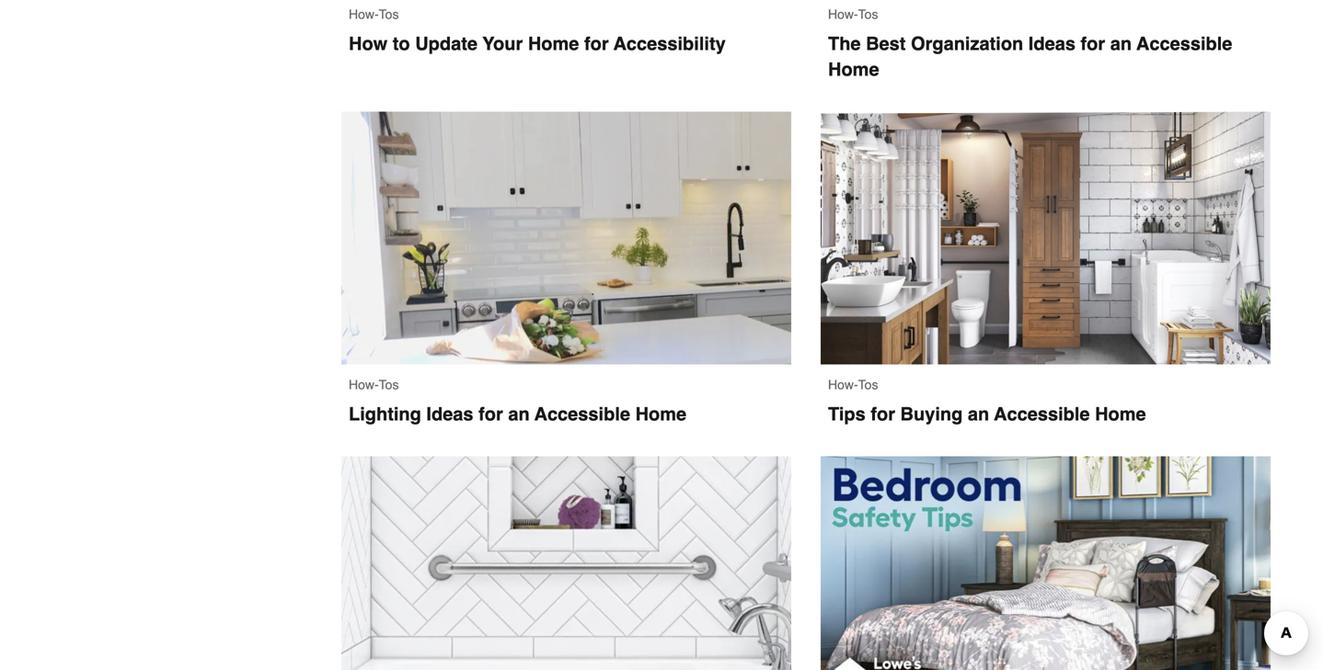 Task type: vqa. For each thing, say whether or not it's contained in the screenshot.
6
no



Task type: describe. For each thing, give the bounding box(es) containing it.
lighting ideas for an accessible home
[[349, 404, 687, 425]]

update
[[415, 33, 478, 54]]

tos for how
[[379, 7, 399, 22]]

an for tips for buying an accessible home
[[968, 404, 990, 425]]

how-tos for tips
[[828, 378, 878, 393]]

a kitchen with white cabinets with black hardware and under cabinet lighting. image
[[341, 112, 791, 365]]

tips
[[828, 404, 866, 425]]

accessible inside the best organization ideas for an accessible home
[[1137, 33, 1233, 54]]

0 horizontal spatial ideas
[[426, 404, 474, 425]]

the best organization ideas for an accessible home
[[828, 33, 1238, 80]]

how to update your home for accessibility
[[349, 33, 726, 54]]

an for lighting ideas for an accessible home
[[508, 404, 530, 425]]

tos for tips
[[858, 378, 878, 393]]

home inside the best organization ideas for an accessible home
[[828, 59, 879, 80]]

accessible for tips for buying an accessible home
[[994, 404, 1090, 425]]

organization
[[911, 33, 1024, 54]]

to
[[393, 33, 410, 54]]

a bedroom with blue walls, a dark wood bed, and a gray comforter and sheets. image
[[821, 457, 1271, 671]]

how-tos for how
[[349, 7, 399, 22]]

tos for lighting
[[379, 378, 399, 393]]



Task type: locate. For each thing, give the bounding box(es) containing it.
tos up best
[[858, 7, 878, 22]]

a shower and bathtub with white herringbone subway tile and brushed nickel grab bars. image
[[341, 457, 791, 671]]

how- for tips for buying an accessible home
[[828, 378, 858, 393]]

buying
[[901, 404, 963, 425]]

how- for how to update your home for accessibility
[[349, 7, 379, 22]]

ideas inside the best organization ideas for an accessible home
[[1029, 33, 1076, 54]]

ideas right lighting
[[426, 404, 474, 425]]

a bathroom with a walk-in tub, a chair-height toilet, tile flooring and a brown wood vanity. image
[[821, 112, 1271, 365]]

tos up "to"
[[379, 7, 399, 22]]

the
[[828, 33, 861, 54]]

how-tos for the
[[828, 7, 878, 22]]

tos
[[379, 7, 399, 22], [858, 7, 878, 22], [858, 378, 878, 393], [379, 378, 399, 393]]

tips for buying an accessible home
[[828, 404, 1146, 425]]

best
[[866, 33, 906, 54]]

tos up tips
[[858, 378, 878, 393]]

how-tos
[[349, 7, 399, 22], [828, 7, 878, 22], [828, 378, 878, 393], [349, 378, 399, 393]]

how- up the
[[828, 7, 858, 22]]

how- for lighting ideas for an accessible home
[[349, 378, 379, 393]]

how-
[[349, 7, 379, 22], [828, 7, 858, 22], [828, 378, 858, 393], [349, 378, 379, 393]]

1 horizontal spatial accessible
[[994, 404, 1090, 425]]

an inside the best organization ideas for an accessible home
[[1111, 33, 1132, 54]]

0 horizontal spatial accessible
[[535, 404, 630, 425]]

0 horizontal spatial an
[[508, 404, 530, 425]]

home
[[528, 33, 579, 54], [828, 59, 879, 80], [1095, 404, 1146, 425], [636, 404, 687, 425]]

accessibility
[[614, 33, 726, 54]]

accessible
[[1137, 33, 1233, 54], [994, 404, 1090, 425], [535, 404, 630, 425]]

1 vertical spatial ideas
[[426, 404, 474, 425]]

how-tos up the
[[828, 7, 878, 22]]

how
[[349, 33, 388, 54]]

how-tos up lighting
[[349, 378, 399, 393]]

how-tos up how
[[349, 7, 399, 22]]

how-tos for lighting
[[349, 378, 399, 393]]

accessible for lighting ideas for an accessible home
[[535, 404, 630, 425]]

tos for the
[[858, 7, 878, 22]]

for
[[584, 33, 609, 54], [1081, 33, 1105, 54], [871, 404, 895, 425], [479, 404, 503, 425]]

how- for the best organization ideas for an accessible home
[[828, 7, 858, 22]]

your
[[483, 33, 523, 54]]

how- up how
[[349, 7, 379, 22]]

for inside the best organization ideas for an accessible home
[[1081, 33, 1105, 54]]

lighting
[[349, 404, 421, 425]]

2 horizontal spatial accessible
[[1137, 33, 1233, 54]]

tos up lighting
[[379, 378, 399, 393]]

2 horizontal spatial an
[[1111, 33, 1132, 54]]

how- up lighting
[[349, 378, 379, 393]]

how- up tips
[[828, 378, 858, 393]]

ideas right organization
[[1029, 33, 1076, 54]]

0 vertical spatial ideas
[[1029, 33, 1076, 54]]

1 horizontal spatial an
[[968, 404, 990, 425]]

ideas
[[1029, 33, 1076, 54], [426, 404, 474, 425]]

how-tos up tips
[[828, 378, 878, 393]]

1 horizontal spatial ideas
[[1029, 33, 1076, 54]]

an
[[1111, 33, 1132, 54], [968, 404, 990, 425], [508, 404, 530, 425]]



